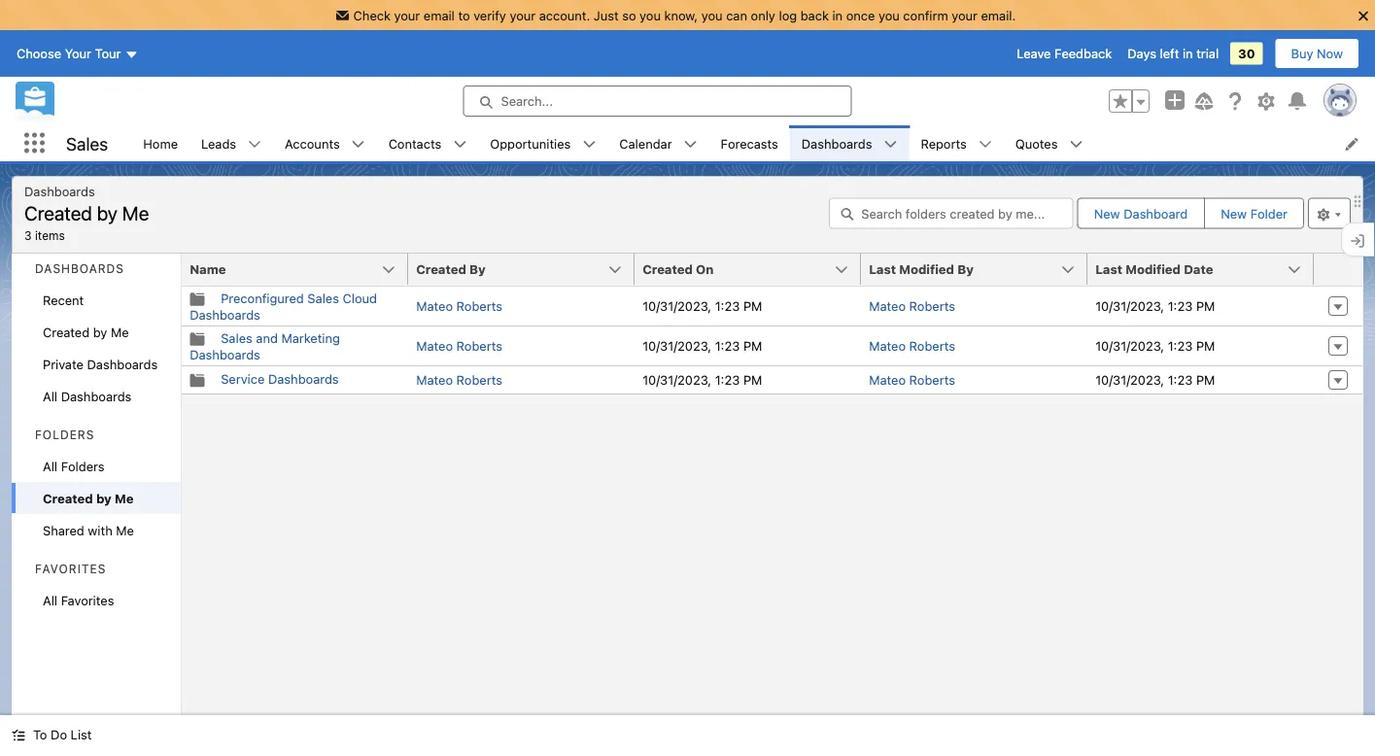 Task type: describe. For each thing, give the bounding box(es) containing it.
private
[[43, 357, 83, 371]]

all dashboards
[[43, 389, 132, 403]]

your
[[65, 46, 91, 61]]

text default image inside reports list item
[[978, 138, 992, 151]]

recent
[[43, 293, 84, 307]]

sales and marketing dashboards link
[[190, 331, 340, 362]]

once
[[846, 8, 875, 22]]

dashboards inside preconfigured sales cloud dashboards
[[190, 307, 260, 322]]

all dashboards link
[[12, 380, 181, 412]]

choose
[[17, 46, 61, 61]]

contacts list item
[[377, 125, 478, 161]]

dashboards inside list item
[[802, 136, 872, 151]]

leads list item
[[190, 125, 273, 161]]

all for all favorites
[[43, 593, 57, 607]]

calendar link
[[608, 125, 684, 161]]

dashboard
[[1124, 206, 1188, 221]]

created on
[[643, 262, 714, 276]]

leads link
[[190, 125, 248, 161]]

folder
[[1250, 206, 1288, 221]]

choose your tour
[[17, 46, 121, 61]]

leads
[[201, 136, 236, 151]]

forecasts link
[[709, 125, 790, 161]]

opportunities
[[490, 136, 571, 151]]

home
[[143, 136, 178, 151]]

trial
[[1197, 46, 1219, 61]]

leave feedback link
[[1017, 46, 1112, 61]]

to
[[33, 727, 47, 742]]

dashboards created by me 3 items
[[24, 184, 149, 242]]

email.
[[981, 8, 1016, 22]]

all folders
[[43, 459, 105, 473]]

quotes link
[[1004, 125, 1070, 161]]

items
[[35, 228, 65, 242]]

sales and marketing dashboards
[[190, 331, 340, 362]]

last modified date cell
[[1088, 254, 1326, 287]]

text default image for dashboards
[[884, 138, 897, 151]]

shared with me
[[43, 523, 134, 537]]

just
[[594, 8, 619, 22]]

3
[[24, 228, 32, 242]]

reports link
[[909, 125, 978, 161]]

actions cell
[[1314, 254, 1363, 287]]

search...
[[501, 94, 553, 108]]

list
[[71, 727, 92, 742]]

new folder button
[[1204, 198, 1304, 229]]

do
[[51, 727, 67, 742]]

1 vertical spatial favorites
[[61, 593, 114, 607]]

contacts
[[388, 136, 442, 151]]

date
[[1184, 262, 1213, 276]]

Search folders created by me... text field
[[829, 198, 1074, 229]]

created by
[[416, 262, 486, 276]]

buy
[[1291, 46, 1313, 61]]

me inside dashboards created by me 3 items
[[122, 201, 149, 224]]

reports list item
[[909, 125, 1004, 161]]

leave feedback
[[1017, 46, 1112, 61]]

new dashboard
[[1094, 206, 1188, 221]]

new dashboard button
[[1078, 199, 1203, 228]]

new for new dashboard
[[1094, 206, 1120, 221]]

email
[[424, 8, 455, 22]]

calendar list item
[[608, 125, 709, 161]]

shared
[[43, 523, 84, 537]]

created by button
[[408, 254, 635, 285]]

buy now button
[[1275, 38, 1360, 69]]

leave
[[1017, 46, 1051, 61]]

created by me link for with
[[12, 482, 181, 514]]

dashboards up recent at the left of page
[[35, 262, 124, 276]]

check your email to verify your account. just so you know, you can only log back in once you confirm your email.
[[353, 8, 1016, 22]]

by for all folders
[[96, 491, 112, 505]]

1 your from the left
[[394, 8, 420, 22]]

accounts link
[[273, 125, 351, 161]]

preconfigured
[[221, 291, 304, 305]]

0 vertical spatial favorites
[[35, 562, 106, 576]]

text default image for calendar
[[684, 138, 697, 151]]

text default image down name
[[190, 292, 205, 307]]

with
[[88, 523, 112, 537]]

check
[[353, 8, 391, 22]]

grid containing name
[[182, 254, 1363, 395]]

and
[[256, 331, 278, 345]]

quotes list item
[[1004, 125, 1095, 161]]

last modified date button
[[1088, 254, 1314, 285]]

verify
[[473, 8, 506, 22]]

dashboards inside dashboards created by me 3 items
[[24, 184, 95, 198]]

created on button
[[635, 254, 861, 285]]

only
[[751, 8, 775, 22]]

all favorites
[[43, 593, 114, 607]]

so
[[622, 8, 636, 22]]

calendar
[[619, 136, 672, 151]]

actions image
[[1314, 254, 1363, 285]]

text default image for opportunities
[[582, 138, 596, 151]]

quotes
[[1015, 136, 1058, 151]]

to
[[458, 8, 470, 22]]

text default image left service
[[190, 373, 205, 388]]

private dashboards
[[43, 357, 158, 371]]

me up private dashboards in the top left of the page
[[111, 325, 129, 339]]

last modified by
[[869, 262, 974, 276]]

feedback
[[1055, 46, 1112, 61]]

dashboards inside "sales and marketing dashboards"
[[190, 347, 260, 362]]

by inside cell
[[470, 262, 486, 276]]

preconfigured sales cloud dashboards link
[[190, 291, 377, 322]]

service dashboards link
[[221, 372, 339, 386]]

know,
[[664, 8, 698, 22]]

opportunities list item
[[478, 125, 608, 161]]



Task type: vqa. For each thing, say whether or not it's contained in the screenshot.
&
no



Task type: locate. For each thing, give the bounding box(es) containing it.
sales down name cell
[[307, 291, 339, 305]]

text default image right accounts
[[351, 138, 365, 151]]

last down "search folders created by me..." text box
[[869, 262, 896, 276]]

0 horizontal spatial modified
[[899, 262, 954, 276]]

days
[[1128, 46, 1156, 61]]

0 horizontal spatial you
[[640, 8, 661, 22]]

1 horizontal spatial new
[[1221, 206, 1247, 221]]

1 vertical spatial created by me
[[43, 491, 134, 505]]

me right with
[[116, 523, 134, 537]]

now
[[1317, 46, 1343, 61]]

text default image inside to do list button
[[12, 728, 25, 742]]

1 vertical spatial folders
[[61, 459, 105, 473]]

text default image inside calendar list item
[[684, 138, 697, 151]]

1 created by me link from the top
[[12, 316, 181, 348]]

sales inside "sales and marketing dashboards"
[[221, 331, 252, 345]]

account.
[[539, 8, 590, 22]]

your
[[394, 8, 420, 22], [510, 8, 536, 22], [952, 8, 978, 22]]

created by me for with
[[43, 491, 134, 505]]

created by me up shared with me
[[43, 491, 134, 505]]

3 your from the left
[[952, 8, 978, 22]]

2 created by me from the top
[[43, 491, 134, 505]]

created by me link up with
[[12, 482, 181, 514]]

confirm
[[903, 8, 948, 22]]

group
[[1109, 89, 1150, 113]]

to do list
[[33, 727, 92, 742]]

all for all folders
[[43, 459, 57, 473]]

left
[[1160, 46, 1179, 61]]

2 your from the left
[[510, 8, 536, 22]]

text default image for quotes
[[1070, 138, 1083, 151]]

all up shared
[[43, 459, 57, 473]]

last for last modified by
[[869, 262, 896, 276]]

by
[[97, 201, 118, 224], [93, 325, 107, 339], [96, 491, 112, 505]]

2 by from the left
[[958, 262, 974, 276]]

all for all dashboards
[[43, 389, 57, 403]]

forecasts
[[721, 136, 778, 151]]

shared with me link
[[12, 514, 181, 546]]

preconfigured sales cloud dashboards
[[190, 291, 377, 322]]

modified inside last modified by button
[[899, 262, 954, 276]]

1:23
[[715, 299, 740, 313], [1168, 299, 1193, 313], [715, 339, 740, 353], [1168, 339, 1193, 353], [715, 373, 740, 387], [1168, 373, 1193, 387]]

dashboards right forecasts at the top
[[802, 136, 872, 151]]

folders inside all folders link
[[61, 459, 105, 473]]

dashboards up items at top
[[24, 184, 95, 198]]

1 horizontal spatial by
[[958, 262, 974, 276]]

text default image for leads
[[248, 138, 262, 151]]

by
[[470, 262, 486, 276], [958, 262, 974, 276]]

name button
[[182, 254, 408, 285]]

text default image right reports
[[978, 138, 992, 151]]

last for last modified date
[[1095, 262, 1122, 276]]

new for new folder
[[1221, 206, 1247, 221]]

home link
[[131, 125, 190, 161]]

text default image inside contacts list item
[[453, 138, 467, 151]]

you right once
[[879, 8, 900, 22]]

1 horizontal spatial you
[[701, 8, 723, 22]]

3 all from the top
[[43, 593, 57, 607]]

you
[[640, 8, 661, 22], [701, 8, 723, 22], [879, 8, 900, 22]]

text default image left and at the top
[[190, 332, 205, 347]]

accounts
[[285, 136, 340, 151]]

in right left
[[1183, 46, 1193, 61]]

text default image for accounts
[[351, 138, 365, 151]]

folders up shared with me
[[61, 459, 105, 473]]

created by me link
[[12, 316, 181, 348], [12, 482, 181, 514]]

last modified date
[[1095, 262, 1213, 276]]

text default image inside quotes list item
[[1070, 138, 1083, 151]]

text default image right contacts
[[453, 138, 467, 151]]

sales inside preconfigured sales cloud dashboards
[[307, 291, 339, 305]]

all folders link
[[12, 450, 181, 482]]

0 vertical spatial in
[[832, 8, 843, 22]]

all
[[43, 389, 57, 403], [43, 459, 57, 473], [43, 593, 57, 607]]

text default image left reports link
[[884, 138, 897, 151]]

folders
[[35, 428, 95, 442], [61, 459, 105, 473]]

text default image inside opportunities list item
[[582, 138, 596, 151]]

1 last from the left
[[869, 262, 896, 276]]

1 horizontal spatial sales
[[221, 331, 252, 345]]

sales up dashboards created by me 3 items
[[66, 133, 108, 154]]

marketing
[[281, 331, 340, 345]]

1 vertical spatial created by me link
[[12, 482, 181, 514]]

2 vertical spatial all
[[43, 593, 57, 607]]

your right verify
[[510, 8, 536, 22]]

to do list button
[[0, 715, 103, 754]]

1 created by me from the top
[[43, 325, 129, 339]]

text default image for contacts
[[453, 138, 467, 151]]

tour
[[95, 46, 121, 61]]

text default image inside "accounts" list item
[[351, 138, 365, 151]]

mateo
[[416, 299, 453, 313], [869, 299, 906, 313], [416, 339, 453, 353], [869, 339, 906, 353], [416, 373, 453, 387], [869, 373, 906, 387]]

new left dashboard
[[1094, 206, 1120, 221]]

back
[[801, 8, 829, 22]]

list containing home
[[131, 125, 1375, 161]]

grid
[[182, 254, 1363, 395]]

2 horizontal spatial your
[[952, 8, 978, 22]]

folders up all folders
[[35, 428, 95, 442]]

created by me link up private dashboards in the top left of the page
[[12, 316, 181, 348]]

sales for sales
[[66, 133, 108, 154]]

created by me link for dashboards
[[12, 316, 181, 348]]

1 horizontal spatial modified
[[1126, 262, 1181, 276]]

0 horizontal spatial sales
[[66, 133, 108, 154]]

0 vertical spatial sales
[[66, 133, 108, 154]]

1 modified from the left
[[899, 262, 954, 276]]

created on cell
[[635, 254, 873, 287]]

last down new dashboard
[[1095, 262, 1122, 276]]

modified down "search folders created by me..." text box
[[899, 262, 954, 276]]

30
[[1238, 46, 1255, 61]]

name cell
[[182, 254, 420, 287]]

new folder
[[1221, 206, 1288, 221]]

you right so
[[640, 8, 661, 22]]

list
[[131, 125, 1375, 161]]

opportunities link
[[478, 125, 582, 161]]

0 vertical spatial all
[[43, 389, 57, 403]]

by for recent
[[93, 325, 107, 339]]

your left email
[[394, 8, 420, 22]]

modified for date
[[1126, 262, 1181, 276]]

text default image inside "dashboards" list item
[[884, 138, 897, 151]]

by inside cell
[[958, 262, 974, 276]]

buy now
[[1291, 46, 1343, 61]]

created inside dashboards created by me 3 items
[[24, 201, 92, 224]]

private dashboards link
[[12, 348, 181, 380]]

mateo roberts
[[416, 299, 502, 313], [869, 299, 955, 313], [416, 339, 502, 353], [869, 339, 955, 353], [416, 373, 502, 387], [869, 373, 955, 387]]

text default image right the quotes
[[1070, 138, 1083, 151]]

created by me for dashboards
[[43, 325, 129, 339]]

1 you from the left
[[640, 8, 661, 22]]

1 vertical spatial sales
[[307, 291, 339, 305]]

0 horizontal spatial by
[[470, 262, 486, 276]]

0 horizontal spatial new
[[1094, 206, 1120, 221]]

sales for sales and marketing dashboards
[[221, 331, 252, 345]]

10/31/2023,
[[643, 299, 712, 313], [1095, 299, 1164, 313], [643, 339, 712, 353], [1095, 339, 1164, 353], [643, 373, 712, 387], [1095, 373, 1164, 387]]

1 vertical spatial all
[[43, 459, 57, 473]]

dashboards
[[802, 136, 872, 151], [24, 184, 95, 198], [35, 262, 124, 276], [190, 307, 260, 322], [190, 347, 260, 362], [87, 357, 158, 371], [268, 372, 339, 386], [61, 389, 132, 403]]

dashboards link
[[790, 125, 884, 161]]

in
[[832, 8, 843, 22], [1183, 46, 1193, 61]]

choose your tour button
[[16, 38, 139, 69]]

you left can
[[701, 8, 723, 22]]

1 horizontal spatial last
[[1095, 262, 1122, 276]]

text default image
[[248, 138, 262, 151], [351, 138, 365, 151], [453, 138, 467, 151], [582, 138, 596, 151], [684, 138, 697, 151], [884, 138, 897, 151], [1070, 138, 1083, 151], [190, 292, 205, 307]]

text default image right calendar
[[684, 138, 697, 151]]

service dashboards
[[221, 372, 339, 386]]

log
[[779, 8, 797, 22]]

3 you from the left
[[879, 8, 900, 22]]

last modified by button
[[861, 254, 1088, 285]]

2 you from the left
[[701, 8, 723, 22]]

dashboards down preconfigured
[[190, 307, 260, 322]]

dashboards down 'marketing'
[[268, 372, 339, 386]]

sales left and at the top
[[221, 331, 252, 345]]

2 modified from the left
[[1126, 262, 1181, 276]]

by inside dashboards created by me 3 items
[[97, 201, 118, 224]]

created by cell
[[408, 254, 646, 287]]

modified for by
[[899, 262, 954, 276]]

on
[[696, 262, 714, 276]]

text default image left calendar link
[[582, 138, 596, 151]]

1 vertical spatial in
[[1183, 46, 1193, 61]]

2 new from the left
[[1221, 206, 1247, 221]]

accounts list item
[[273, 125, 377, 161]]

text default image right leads
[[248, 138, 262, 151]]

all favorites link
[[12, 584, 181, 616]]

dashboards list item
[[790, 125, 909, 161]]

days left in trial
[[1128, 46, 1219, 61]]

contacts link
[[377, 125, 453, 161]]

0 horizontal spatial last
[[869, 262, 896, 276]]

2 created by me link from the top
[[12, 482, 181, 514]]

created by me down recent link
[[43, 325, 129, 339]]

cloud
[[343, 291, 377, 305]]

can
[[726, 8, 747, 22]]

search... button
[[463, 86, 852, 117]]

all down private
[[43, 389, 57, 403]]

0 vertical spatial folders
[[35, 428, 95, 442]]

0 horizontal spatial in
[[832, 8, 843, 22]]

sales
[[66, 133, 108, 154], [307, 291, 339, 305], [221, 331, 252, 345]]

mateo roberts link
[[416, 299, 502, 313], [869, 299, 955, 313], [416, 339, 502, 353], [869, 339, 955, 353], [416, 373, 502, 387], [869, 373, 955, 387]]

favorites up all favorites
[[35, 562, 106, 576]]

modified
[[899, 262, 954, 276], [1126, 262, 1181, 276]]

1 vertical spatial by
[[93, 325, 107, 339]]

2 vertical spatial by
[[96, 491, 112, 505]]

2 horizontal spatial you
[[879, 8, 900, 22]]

modified inside the last modified date button
[[1126, 262, 1181, 276]]

0 vertical spatial created by me
[[43, 325, 129, 339]]

all down shared
[[43, 593, 57, 607]]

1 all from the top
[[43, 389, 57, 403]]

dashboards up all dashboards link on the left bottom of page
[[87, 357, 158, 371]]

service
[[221, 372, 265, 386]]

your left email.
[[952, 8, 978, 22]]

1 by from the left
[[470, 262, 486, 276]]

last modified by cell
[[861, 254, 1099, 287]]

0 vertical spatial by
[[97, 201, 118, 224]]

text default image
[[978, 138, 992, 151], [190, 332, 205, 347], [190, 373, 205, 388], [12, 728, 25, 742]]

2 vertical spatial sales
[[221, 331, 252, 345]]

me down 'home'
[[122, 201, 149, 224]]

10/31/2023, 1:23 pm
[[643, 299, 762, 313], [1095, 299, 1215, 313], [643, 339, 762, 353], [1095, 339, 1215, 353], [643, 373, 762, 387], [1095, 373, 1215, 387]]

dashboards down private dashboards link
[[61, 389, 132, 403]]

new left "folder"
[[1221, 206, 1247, 221]]

recent link
[[12, 284, 181, 316]]

text default image left to
[[12, 728, 25, 742]]

2 all from the top
[[43, 459, 57, 473]]

0 vertical spatial created by me link
[[12, 316, 181, 348]]

modified left date on the top right of page
[[1126, 262, 1181, 276]]

2 horizontal spatial sales
[[307, 291, 339, 305]]

1 horizontal spatial in
[[1183, 46, 1193, 61]]

last inside cell
[[869, 262, 896, 276]]

me up shared with me link
[[115, 491, 134, 505]]

1 new from the left
[[1094, 206, 1120, 221]]

favorites
[[35, 562, 106, 576], [61, 593, 114, 607]]

0 horizontal spatial your
[[394, 8, 420, 22]]

in right back
[[832, 8, 843, 22]]

dashboards up service
[[190, 347, 260, 362]]

1 horizontal spatial your
[[510, 8, 536, 22]]

roberts
[[456, 299, 502, 313], [909, 299, 955, 313], [456, 339, 502, 353], [909, 339, 955, 353], [456, 373, 502, 387], [909, 373, 955, 387]]

reports
[[921, 136, 967, 151]]

last inside cell
[[1095, 262, 1122, 276]]

favorites down shared with me
[[61, 593, 114, 607]]

text default image inside "leads" "list item"
[[248, 138, 262, 151]]

2 last from the left
[[1095, 262, 1122, 276]]

pm
[[743, 299, 762, 313], [1196, 299, 1215, 313], [743, 339, 762, 353], [1196, 339, 1215, 353], [743, 373, 762, 387], [1196, 373, 1215, 387]]



